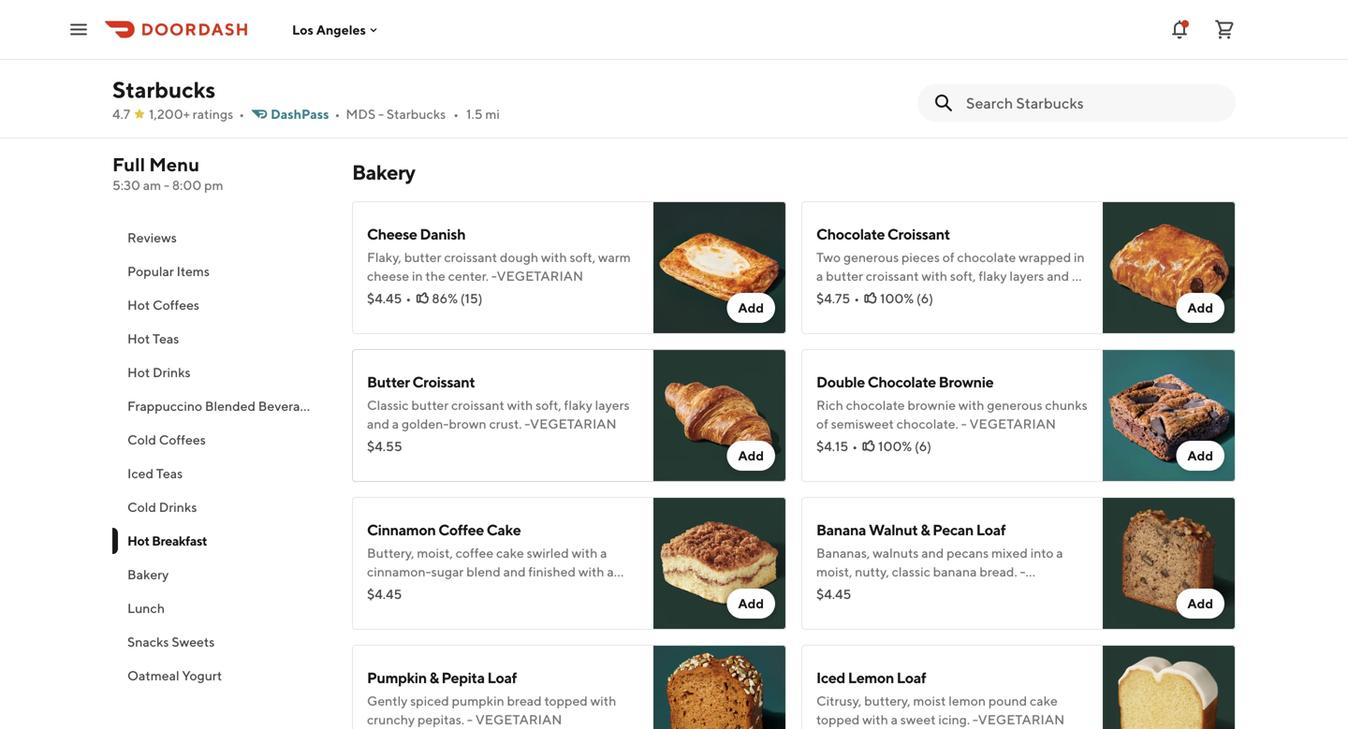 Task type: vqa. For each thing, say whether or not it's contained in the screenshot.


Task type: describe. For each thing, give the bounding box(es) containing it.
hot for hot breakfast
[[127, 533, 149, 549]]

chunks
[[1045, 397, 1088, 413]]

• right ratings
[[239, 106, 244, 122]]

moist, inside cinnamon coffee cake buttery, moist, coffee cake swirled with a cinnamon-sugar blend and finished with a crunchy streusel topping.  -vegetarian
[[417, 545, 453, 561]]

banana walnut & pecan loaf image
[[1103, 497, 1236, 630]]

los angeles
[[292, 22, 366, 37]]

lemon
[[848, 669, 894, 687]]

spread
[[428, 12, 475, 29]]

pecans
[[947, 545, 989, 561]]

$4.15 •
[[816, 439, 858, 454]]

5:30
[[112, 177, 140, 193]]

reviews button
[[112, 221, 330, 255]]

cake inside iced lemon loaf citrusy, buttery, moist lemon pound cake topped with a sweet icing. -vegetarian
[[1030, 693, 1058, 709]]

vegetarian inside banana walnut & pecan loaf bananas, walnuts and pecans mixed into a moist, nutty, classic banana bread. - vegetarian
[[816, 583, 903, 598]]

finished
[[528, 564, 576, 579]]

use
[[552, 73, 572, 89]]

pound
[[988, 693, 1027, 709]]

danish
[[420, 225, 465, 243]]

of inside double chocolate brownie rich chocolate brownie with generous chunks of semisweet chocolate.  - vegetarian
[[816, 416, 828, 432]]

with inside double chocolate brownie rich chocolate brownie with generous chunks of semisweet chocolate.  - vegetarian
[[958, 397, 984, 413]]

or
[[424, 92, 436, 108]]

$4.45 •
[[367, 291, 411, 306]]

pumpkin
[[367, 669, 427, 687]]

and inside cinnamon coffee cake buttery, moist, coffee cake swirled with a cinnamon-sugar blend and finished with a crunchy streusel topping.  -vegetarian
[[503, 564, 526, 579]]

with inside "cheese danish flaky, butter croissant dough with soft, warm cheese in the center.   -vegetarian"
[[541, 249, 567, 265]]

bread
[[507, 693, 542, 709]]

croissant for danish
[[444, 249, 497, 265]]

8:00
[[172, 177, 202, 193]]

topping.
[[467, 583, 516, 598]]

• left '1.5'
[[453, 106, 459, 122]]

crust. inside butter croissant classic butter croissant with soft, flaky layers and a golden-brown crust.  -vegetarian $4.55
[[489, 416, 522, 432]]

classic
[[367, 397, 409, 413]]

100% (6) for chocolate
[[878, 439, 932, 454]]

gently
[[367, 693, 408, 709]]

add button for chocolate croissant
[[1176, 293, 1225, 323]]

and inside 'avocado spread avocadoes mixed with lime, sea salt, garlic and a touch of spice—specially packaged to maintain freshness without the use of heat, additives or preservatives.'
[[367, 55, 389, 70]]

hot for hot teas
[[127, 331, 150, 346]]

in inside "cheese danish flaky, butter croissant dough with soft, warm cheese in the center.   -vegetarian"
[[412, 268, 423, 284]]

chocolate inside chocolate croissant two generous pieces of chocolate wrapped in a butter croissant with soft, flaky layers and a golden-brown crust.  -vegetarian
[[957, 249, 1016, 265]]

crunchy inside cinnamon coffee cake buttery, moist, coffee cake swirled with a cinnamon-sugar blend and finished with a crunchy streusel topping.  -vegetarian
[[367, 583, 415, 598]]

- inside banana walnut & pecan loaf bananas, walnuts and pecans mixed into a moist, nutty, classic banana bread. - vegetarian
[[1020, 564, 1026, 579]]

heat,
[[590, 73, 620, 89]]

layers inside butter croissant classic butter croissant with soft, flaky layers and a golden-brown crust.  -vegetarian $4.55
[[595, 397, 630, 413]]

1,200+
[[149, 106, 190, 122]]

loaf inside iced lemon loaf citrusy, buttery, moist lemon pound cake topped with a sweet icing. -vegetarian
[[897, 669, 926, 687]]

vegetarian inside cinnamon coffee cake buttery, moist, coffee cake swirled with a cinnamon-sugar blend and finished with a crunchy streusel topping.  -vegetarian
[[524, 583, 611, 598]]

hot coffees button
[[112, 288, 330, 322]]

generous inside double chocolate brownie rich chocolate brownie with generous chunks of semisweet chocolate.  - vegetarian
[[987, 397, 1042, 413]]

butter inside chocolate croissant two generous pieces of chocolate wrapped in a butter croissant with soft, flaky layers and a golden-brown crust.  -vegetarian
[[826, 268, 863, 284]]

semisweet
[[831, 416, 894, 432]]

mixed inside banana walnut & pecan loaf bananas, walnuts and pecans mixed into a moist, nutty, classic banana bread. - vegetarian
[[991, 545, 1028, 561]]

• for dashpass •
[[335, 106, 340, 122]]

rich
[[816, 397, 843, 413]]

- inside butter croissant classic butter croissant with soft, flaky layers and a golden-brown crust.  -vegetarian $4.55
[[525, 416, 530, 432]]

pepita
[[441, 669, 485, 687]]

coffees for hot coffees
[[153, 297, 199, 313]]

breakfast
[[152, 533, 207, 549]]

generous inside chocolate croissant two generous pieces of chocolate wrapped in a butter croissant with soft, flaky layers and a golden-brown crust.  -vegetarian
[[843, 249, 899, 265]]

hot coffees
[[127, 297, 199, 313]]

classic
[[892, 564, 930, 579]]

chocolate croissant image
[[1103, 201, 1236, 334]]

banana
[[816, 521, 866, 539]]

soft, inside chocolate croissant two generous pieces of chocolate wrapped in a butter croissant with soft, flaky layers and a golden-brown crust.  -vegetarian
[[950, 268, 976, 284]]

iced for lemon
[[816, 669, 845, 687]]

$4.75 •
[[816, 291, 859, 306]]

coffees for cold coffees
[[159, 432, 206, 447]]

oatmeal
[[127, 668, 179, 683]]

drinks for cold drinks
[[159, 499, 197, 515]]

the inside 'avocado spread avocadoes mixed with lime, sea salt, garlic and a touch of spice—specially packaged to maintain freshness without the use of heat, additives or preservatives.'
[[529, 73, 549, 89]]

$4.75
[[816, 291, 850, 306]]

full menu 5:30 am - 8:00 pm
[[112, 154, 223, 193]]

topped inside iced lemon loaf citrusy, buttery, moist lemon pound cake topped with a sweet icing. -vegetarian
[[816, 712, 860, 727]]

avocado spread image
[[653, 0, 786, 121]]

- inside pumpkin & pepita loaf gently spiced pumpkin bread topped with crunchy pepitas. - vegetarian
[[467, 712, 473, 727]]

blended
[[205, 398, 256, 414]]

flaky inside chocolate croissant two generous pieces of chocolate wrapped in a butter croissant with soft, flaky layers and a golden-brown crust.  -vegetarian
[[979, 268, 1007, 284]]

crunchy inside pumpkin & pepita loaf gently spiced pumpkin bread topped with crunchy pepitas. - vegetarian
[[367, 712, 415, 727]]

avocadoes
[[367, 36, 433, 51]]

los
[[292, 22, 314, 37]]

with inside butter croissant classic butter croissant with soft, flaky layers and a golden-brown crust.  -vegetarian $4.55
[[507, 397, 533, 413]]

bananas,
[[816, 545, 870, 561]]

$4.55
[[367, 439, 402, 454]]

hot breakfast
[[127, 533, 207, 549]]

additives
[[367, 92, 421, 108]]

drinks for hot drinks
[[153, 365, 191, 380]]

citrusy,
[[816, 693, 862, 709]]

(6) for croissant
[[916, 291, 933, 306]]

dashpass •
[[271, 106, 340, 122]]

86% (15)
[[432, 291, 483, 306]]

iced teas button
[[112, 457, 330, 491]]

items
[[177, 264, 210, 279]]

open menu image
[[67, 18, 90, 41]]

crust. inside chocolate croissant two generous pieces of chocolate wrapped in a butter croissant with soft, flaky layers and a golden-brown crust.  -vegetarian
[[904, 287, 937, 302]]

moist, inside banana walnut & pecan loaf bananas, walnuts and pecans mixed into a moist, nutty, classic banana bread. - vegetarian
[[816, 564, 852, 579]]

popular items button
[[112, 255, 330, 288]]

frappuccino
[[127, 398, 202, 414]]

reviews
[[127, 230, 177, 245]]

without
[[480, 73, 526, 89]]

avocado
[[367, 12, 425, 29]]

$4.45 for cinnamon coffee cake
[[367, 587, 402, 602]]

angeles
[[316, 22, 366, 37]]

spiced
[[410, 693, 449, 709]]

(15)
[[460, 291, 483, 306]]

mixed inside 'avocado spread avocadoes mixed with lime, sea salt, garlic and a touch of spice—specially packaged to maintain freshness without the use of heat, additives or preservatives.'
[[436, 36, 472, 51]]

1 vertical spatial starbucks
[[387, 106, 446, 122]]

$4.45 for banana walnut & pecan loaf
[[816, 587, 851, 602]]

into
[[1030, 545, 1054, 561]]

1.5
[[466, 106, 483, 122]]

dough
[[500, 249, 538, 265]]

in inside chocolate croissant two generous pieces of chocolate wrapped in a butter croissant with soft, flaky layers and a golden-brown crust.  -vegetarian
[[1074, 249, 1085, 265]]

lime,
[[503, 36, 532, 51]]

chocolate croissant two generous pieces of chocolate wrapped in a butter croissant with soft, flaky layers and a golden-brown crust.  -vegetarian
[[816, 225, 1085, 302]]

mds
[[346, 106, 376, 122]]

soft, inside "cheese danish flaky, butter croissant dough with soft, warm cheese in the center.   -vegetarian"
[[570, 249, 595, 265]]

cold coffees button
[[112, 423, 330, 457]]

butter
[[367, 373, 410, 391]]

pm
[[204, 177, 223, 193]]

frappuccino blended beverages button
[[112, 389, 330, 423]]

mds - starbucks • 1.5 mi
[[346, 106, 500, 122]]

add button for cinnamon coffee cake
[[727, 589, 775, 619]]

chocolate.
[[897, 416, 958, 432]]

salt,
[[557, 36, 581, 51]]

100% for croissant
[[880, 291, 914, 306]]

vegetarian inside double chocolate brownie rich chocolate brownie with generous chunks of semisweet chocolate.  - vegetarian
[[969, 416, 1056, 432]]

sugar
[[431, 564, 464, 579]]

am
[[143, 177, 161, 193]]

hot teas button
[[112, 322, 330, 356]]

add button for cheese danish
[[727, 293, 775, 323]]

100% for chocolate
[[878, 439, 912, 454]]

hot for hot drinks
[[127, 365, 150, 380]]

pepitas.
[[418, 712, 464, 727]]

lunch button
[[112, 592, 330, 625]]

• for $4.15 •
[[852, 439, 858, 454]]

cheese
[[367, 268, 409, 284]]

mi
[[485, 106, 500, 122]]



Task type: locate. For each thing, give the bounding box(es) containing it.
mixed up bread.
[[991, 545, 1028, 561]]

butter down danish
[[404, 249, 441, 265]]

add button for banana walnut & pecan loaf
[[1176, 589, 1225, 619]]

& inside banana walnut & pecan loaf bananas, walnuts and pecans mixed into a moist, nutty, classic banana bread. - vegetarian
[[920, 521, 930, 539]]

with inside chocolate croissant two generous pieces of chocolate wrapped in a butter croissant with soft, flaky layers and a golden-brown crust.  -vegetarian
[[922, 268, 947, 284]]

with inside iced lemon loaf citrusy, buttery, moist lemon pound cake topped with a sweet icing. -vegetarian
[[862, 712, 888, 727]]

cake down the cake
[[496, 545, 524, 561]]

1 horizontal spatial brown
[[864, 287, 901, 302]]

chocolate
[[816, 225, 885, 243], [868, 373, 936, 391]]

crunchy down the cinnamon-
[[367, 583, 415, 598]]

2 hot from the top
[[127, 331, 150, 346]]

icing.
[[938, 712, 970, 727]]

hot down popular
[[127, 297, 150, 313]]

layers inside chocolate croissant two generous pieces of chocolate wrapped in a butter croissant with soft, flaky layers and a golden-brown crust.  -vegetarian
[[1010, 268, 1044, 284]]

a inside 'avocado spread avocadoes mixed with lime, sea salt, garlic and a touch of spice—specially packaged to maintain freshness without the use of heat, additives or preservatives.'
[[392, 55, 399, 70]]

sweets
[[172, 634, 215, 650]]

topped down citrusy,
[[816, 712, 860, 727]]

1 vertical spatial cake
[[1030, 693, 1058, 709]]

chocolate left wrapped
[[957, 249, 1016, 265]]

• right '$4.15'
[[852, 439, 858, 454]]

100% (6)
[[880, 291, 933, 306], [878, 439, 932, 454]]

& left pecan
[[920, 521, 930, 539]]

loaf up the bread
[[487, 669, 517, 687]]

teas
[[153, 331, 179, 346], [156, 466, 183, 481]]

0 vertical spatial chocolate
[[816, 225, 885, 243]]

and up classic on the right
[[921, 545, 944, 561]]

1 vertical spatial layers
[[595, 397, 630, 413]]

0 vertical spatial 100%
[[880, 291, 914, 306]]

croissant inside "cheese danish flaky, butter croissant dough with soft, warm cheese in the center.   -vegetarian"
[[444, 249, 497, 265]]

topped
[[544, 693, 588, 709], [816, 712, 860, 727]]

0 vertical spatial the
[[529, 73, 549, 89]]

1,200+ ratings •
[[149, 106, 244, 122]]

hot left breakfast
[[127, 533, 149, 549]]

0 horizontal spatial crust.
[[489, 416, 522, 432]]

0 horizontal spatial topped
[[544, 693, 588, 709]]

brown inside butter croissant classic butter croissant with soft, flaky layers and a golden-brown crust.  -vegetarian $4.55
[[449, 416, 487, 432]]

0 horizontal spatial flaky
[[564, 397, 592, 413]]

iced inside button
[[127, 466, 154, 481]]

- inside chocolate croissant two generous pieces of chocolate wrapped in a butter croissant with soft, flaky layers and a golden-brown crust.  -vegetarian
[[939, 287, 945, 302]]

• for $4.75 •
[[854, 291, 859, 306]]

1 horizontal spatial golden-
[[816, 287, 864, 302]]

$4.45
[[367, 291, 402, 306], [367, 587, 402, 602], [816, 587, 851, 602]]

1 vertical spatial moist,
[[816, 564, 852, 579]]

iced up citrusy,
[[816, 669, 845, 687]]

0 horizontal spatial in
[[412, 268, 423, 284]]

lemon
[[949, 693, 986, 709]]

frappuccino blended beverages
[[127, 398, 321, 414]]

0 vertical spatial soft,
[[570, 249, 595, 265]]

(6) for chocolate
[[915, 439, 932, 454]]

add button for butter croissant
[[727, 441, 775, 471]]

the left "use"
[[529, 73, 549, 89]]

generous right two
[[843, 249, 899, 265]]

100% (6) for croissant
[[880, 291, 933, 306]]

1 vertical spatial topped
[[816, 712, 860, 727]]

oatmeal yogurt button
[[112, 659, 330, 693]]

and down classic
[[367, 416, 389, 432]]

chocolate inside double chocolate brownie rich chocolate brownie with generous chunks of semisweet chocolate.  - vegetarian
[[868, 373, 936, 391]]

loaf up moist
[[897, 669, 926, 687]]

in right cheese
[[412, 268, 423, 284]]

cheese danish image
[[653, 201, 786, 334]]

double chocolate brownie rich chocolate brownie with generous chunks of semisweet chocolate.  - vegetarian
[[816, 373, 1088, 432]]

2 vertical spatial butter
[[411, 397, 449, 413]]

1 horizontal spatial croissant
[[887, 225, 950, 243]]

1 horizontal spatial chocolate
[[957, 249, 1016, 265]]

0 vertical spatial croissant
[[444, 249, 497, 265]]

0 vertical spatial in
[[1074, 249, 1085, 265]]

$4.45 down cheese
[[367, 291, 402, 306]]

wrapped
[[1019, 249, 1071, 265]]

blend
[[466, 564, 501, 579]]

0 horizontal spatial soft,
[[536, 397, 561, 413]]

1 cold from the top
[[127, 432, 156, 447]]

0 horizontal spatial &
[[429, 669, 439, 687]]

add for banana walnut & pecan loaf
[[1187, 596, 1213, 611]]

0 horizontal spatial the
[[425, 268, 445, 284]]

1 horizontal spatial cake
[[1030, 693, 1058, 709]]

1 vertical spatial brown
[[449, 416, 487, 432]]

kale & mushroom egg bites image
[[1103, 0, 1236, 121]]

2 vertical spatial croissant
[[451, 397, 504, 413]]

0 vertical spatial coffees
[[153, 297, 199, 313]]

ratings
[[193, 106, 233, 122]]

0 horizontal spatial chocolate
[[846, 397, 905, 413]]

preservatives.
[[439, 92, 521, 108]]

loaf inside pumpkin & pepita loaf gently spiced pumpkin bread topped with crunchy pepitas. - vegetarian
[[487, 669, 517, 687]]

1 horizontal spatial generous
[[987, 397, 1042, 413]]

croissant down pieces
[[866, 268, 919, 284]]

the
[[529, 73, 549, 89], [425, 268, 445, 284]]

0 vertical spatial golden-
[[816, 287, 864, 302]]

0 vertical spatial chocolate
[[957, 249, 1016, 265]]

2 horizontal spatial loaf
[[976, 521, 1006, 539]]

coffees down the frappuccino
[[159, 432, 206, 447]]

$4.15
[[816, 439, 848, 454]]

0 vertical spatial iced
[[127, 466, 154, 481]]

sweet
[[900, 712, 936, 727]]

vegetarian inside pumpkin & pepita loaf gently spiced pumpkin bread topped with crunchy pepitas. - vegetarian
[[475, 712, 562, 727]]

of
[[439, 55, 451, 70], [575, 73, 587, 89], [942, 249, 955, 265], [816, 416, 828, 432]]

coffees down popular items
[[153, 297, 199, 313]]

center.
[[448, 268, 489, 284]]

cold drinks button
[[112, 491, 330, 524]]

2 horizontal spatial soft,
[[950, 268, 976, 284]]

crunchy down gently
[[367, 712, 415, 727]]

chocolate up brownie
[[868, 373, 936, 391]]

butter for croissant
[[411, 397, 449, 413]]

100% (6) down chocolate.
[[878, 439, 932, 454]]

and up maintain
[[367, 55, 389, 70]]

3 hot from the top
[[127, 365, 150, 380]]

brown inside chocolate croissant two generous pieces of chocolate wrapped in a butter croissant with soft, flaky layers and a golden-brown crust.  -vegetarian
[[864, 287, 901, 302]]

1 horizontal spatial loaf
[[897, 669, 926, 687]]

0 horizontal spatial brown
[[449, 416, 487, 432]]

1 horizontal spatial &
[[920, 521, 930, 539]]

streusel
[[418, 583, 464, 598]]

moist, down bananas,
[[816, 564, 852, 579]]

0 horizontal spatial generous
[[843, 249, 899, 265]]

coffees
[[153, 297, 199, 313], [159, 432, 206, 447]]

coffee
[[438, 521, 484, 539]]

$4.45 down the cinnamon-
[[367, 587, 402, 602]]

in
[[1074, 249, 1085, 265], [412, 268, 423, 284]]

1 horizontal spatial topped
[[816, 712, 860, 727]]

hot inside hot teas button
[[127, 331, 150, 346]]

1 horizontal spatial layers
[[1010, 268, 1044, 284]]

2 crunchy from the top
[[367, 712, 415, 727]]

1 horizontal spatial crust.
[[904, 287, 937, 302]]

pumpkin & pepita loaf gently spiced pumpkin bread topped with crunchy pepitas. - vegetarian
[[367, 669, 616, 727]]

bread.
[[980, 564, 1017, 579]]

1 horizontal spatial iced
[[816, 669, 845, 687]]

double
[[816, 373, 865, 391]]

1 vertical spatial iced
[[816, 669, 845, 687]]

0 vertical spatial topped
[[544, 693, 588, 709]]

of up freshness
[[439, 55, 451, 70]]

hot down hot teas
[[127, 365, 150, 380]]

chocolate up semisweet
[[846, 397, 905, 413]]

iced lemon loaf image
[[1103, 645, 1236, 729]]

add for butter croissant
[[738, 448, 764, 463]]

topped inside pumpkin & pepita loaf gently spiced pumpkin bread topped with crunchy pepitas. - vegetarian
[[544, 693, 588, 709]]

1 horizontal spatial soft,
[[570, 249, 595, 265]]

2 cold from the top
[[127, 499, 156, 515]]

butter inside butter croissant classic butter croissant with soft, flaky layers and a golden-brown crust.  -vegetarian $4.55
[[411, 397, 449, 413]]

1 vertical spatial mixed
[[991, 545, 1028, 561]]

0 horizontal spatial croissant
[[412, 373, 475, 391]]

1 vertical spatial flaky
[[564, 397, 592, 413]]

iced up cold drinks
[[127, 466, 154, 481]]

1 vertical spatial &
[[429, 669, 439, 687]]

generous left chunks
[[987, 397, 1042, 413]]

croissant inside butter croissant classic butter croissant with soft, flaky layers and a golden-brown crust.  -vegetarian $4.55
[[451, 397, 504, 413]]

topped right the bread
[[544, 693, 588, 709]]

pieces
[[902, 249, 940, 265]]

4 hot from the top
[[127, 533, 149, 549]]

coffees inside cold coffees button
[[159, 432, 206, 447]]

cinnamon
[[367, 521, 436, 539]]

menu
[[149, 154, 199, 176]]

& inside pumpkin & pepita loaf gently spiced pumpkin bread topped with crunchy pepitas. - vegetarian
[[429, 669, 439, 687]]

teas down "hot coffees"
[[153, 331, 179, 346]]

soft,
[[570, 249, 595, 265], [950, 268, 976, 284], [536, 397, 561, 413]]

0 vertical spatial crunchy
[[367, 583, 415, 598]]

cinnamon coffee cake image
[[653, 497, 786, 630]]

moist, up sugar on the left bottom of page
[[417, 545, 453, 561]]

1 horizontal spatial starbucks
[[387, 106, 446, 122]]

butter croissant image
[[653, 349, 786, 482]]

-
[[378, 106, 384, 122], [164, 177, 169, 193], [491, 268, 497, 284], [939, 287, 945, 302], [525, 416, 530, 432], [961, 416, 967, 432], [1020, 564, 1026, 579], [519, 583, 524, 598], [467, 712, 473, 727], [973, 712, 978, 727]]

0 vertical spatial mixed
[[436, 36, 472, 51]]

0 horizontal spatial cake
[[496, 545, 524, 561]]

(6) down chocolate.
[[915, 439, 932, 454]]

vegetarian inside chocolate croissant two generous pieces of chocolate wrapped in a butter croissant with soft, flaky layers and a golden-brown crust.  -vegetarian
[[945, 287, 1031, 302]]

add for double chocolate brownie
[[1187, 448, 1213, 463]]

flaky
[[979, 268, 1007, 284], [564, 397, 592, 413]]

& up spiced
[[429, 669, 439, 687]]

brownie
[[939, 373, 994, 391]]

0 vertical spatial brown
[[864, 287, 901, 302]]

iced for teas
[[127, 466, 154, 481]]

and down wrapped
[[1047, 268, 1069, 284]]

crust.
[[904, 287, 937, 302], [489, 416, 522, 432]]

0 vertical spatial crust.
[[904, 287, 937, 302]]

0 vertical spatial generous
[[843, 249, 899, 265]]

0 vertical spatial teas
[[153, 331, 179, 346]]

cold coffees
[[127, 432, 206, 447]]

- inside cinnamon coffee cake buttery, moist, coffee cake swirled with a cinnamon-sugar blend and finished with a crunchy streusel topping.  -vegetarian
[[519, 583, 524, 598]]

hot inside hot coffees button
[[127, 297, 150, 313]]

0 vertical spatial &
[[920, 521, 930, 539]]

starbucks
[[112, 76, 215, 103], [387, 106, 446, 122]]

1 vertical spatial generous
[[987, 397, 1042, 413]]

1 horizontal spatial flaky
[[979, 268, 1007, 284]]

of right "use"
[[575, 73, 587, 89]]

1 vertical spatial golden-
[[402, 416, 449, 432]]

in right wrapped
[[1074, 249, 1085, 265]]

0 vertical spatial cake
[[496, 545, 524, 561]]

hot for hot coffees
[[127, 297, 150, 313]]

1 vertical spatial crust.
[[489, 416, 522, 432]]

croissant for croissant
[[451, 397, 504, 413]]

brown
[[864, 287, 901, 302], [449, 416, 487, 432]]

cake right pound
[[1030, 693, 1058, 709]]

hot up hot drinks
[[127, 331, 150, 346]]

0 vertical spatial croissant
[[887, 225, 950, 243]]

cold for cold drinks
[[127, 499, 156, 515]]

bakery up cheese
[[352, 160, 415, 184]]

0 horizontal spatial loaf
[[487, 669, 517, 687]]

add for cheese danish
[[738, 300, 764, 315]]

1 vertical spatial bakery
[[127, 567, 169, 582]]

croissant inside chocolate croissant two generous pieces of chocolate wrapped in a butter croissant with soft, flaky layers and a golden-brown crust.  -vegetarian
[[866, 268, 919, 284]]

croissant right the butter
[[412, 373, 475, 391]]

1 vertical spatial coffees
[[159, 432, 206, 447]]

a inside banana walnut & pecan loaf bananas, walnuts and pecans mixed into a moist, nutty, classic banana bread. - vegetarian
[[1056, 545, 1063, 561]]

100% down chocolate.
[[878, 439, 912, 454]]

moist
[[913, 693, 946, 709]]

0 vertical spatial cold
[[127, 432, 156, 447]]

butter up $4.75 •
[[826, 268, 863, 284]]

croissant right classic
[[451, 397, 504, 413]]

beverages
[[258, 398, 321, 414]]

bakery up lunch
[[127, 567, 169, 582]]

coffee
[[456, 545, 494, 561]]

(6)
[[916, 291, 933, 306], [915, 439, 932, 454]]

1 crunchy from the top
[[367, 583, 415, 598]]

walnuts
[[873, 545, 919, 561]]

0 horizontal spatial moist,
[[417, 545, 453, 561]]

snacks sweets button
[[112, 625, 330, 659]]

bakery
[[352, 160, 415, 184], [127, 567, 169, 582]]

add for cinnamon coffee cake
[[738, 596, 764, 611]]

cheese
[[367, 225, 417, 243]]

1 vertical spatial crunchy
[[367, 712, 415, 727]]

add button
[[727, 293, 775, 323], [1176, 293, 1225, 323], [727, 441, 775, 471], [1176, 441, 1225, 471], [727, 589, 775, 619], [1176, 589, 1225, 619]]

croissant inside chocolate croissant two generous pieces of chocolate wrapped in a butter croissant with soft, flaky layers and a golden-brown crust.  -vegetarian
[[887, 225, 950, 243]]

loaf up pecans in the right bottom of the page
[[976, 521, 1006, 539]]

golden- inside chocolate croissant two generous pieces of chocolate wrapped in a butter croissant with soft, flaky layers and a golden-brown crust.  -vegetarian
[[816, 287, 864, 302]]

0 vertical spatial bakery
[[352, 160, 415, 184]]

- inside full menu 5:30 am - 8:00 pm
[[164, 177, 169, 193]]

iced inside iced lemon loaf citrusy, buttery, moist lemon pound cake topped with a sweet icing. -vegetarian
[[816, 669, 845, 687]]

and inside butter croissant classic butter croissant with soft, flaky layers and a golden-brown crust.  -vegetarian $4.55
[[367, 416, 389, 432]]

popular
[[127, 264, 174, 279]]

1 vertical spatial chocolate
[[868, 373, 936, 391]]

0 vertical spatial moist,
[[417, 545, 453, 561]]

croissant up center.
[[444, 249, 497, 265]]

a inside iced lemon loaf citrusy, buttery, moist lemon pound cake topped with a sweet icing. -vegetarian
[[891, 712, 898, 727]]

cake inside cinnamon coffee cake buttery, moist, coffee cake swirled with a cinnamon-sugar blend and finished with a crunchy streusel topping.  -vegetarian
[[496, 545, 524, 561]]

coffees inside hot coffees button
[[153, 297, 199, 313]]

mixed
[[436, 36, 472, 51], [991, 545, 1028, 561]]

0 vertical spatial butter
[[404, 249, 441, 265]]

1 horizontal spatial moist,
[[816, 564, 852, 579]]

1 vertical spatial 100%
[[878, 439, 912, 454]]

loaf inside banana walnut & pecan loaf bananas, walnuts and pecans mixed into a moist, nutty, classic banana bread. - vegetarian
[[976, 521, 1006, 539]]

the up "86%"
[[425, 268, 445, 284]]

cinnamon coffee cake buttery, moist, coffee cake swirled with a cinnamon-sugar blend and finished with a crunchy streusel topping.  -vegetarian
[[367, 521, 614, 598]]

(6) down pieces
[[916, 291, 933, 306]]

- inside iced lemon loaf citrusy, buttery, moist lemon pound cake topped with a sweet icing. -vegetarian
[[973, 712, 978, 727]]

100% (6) down pieces
[[880, 291, 933, 306]]

cheese danish flaky, butter croissant dough with soft, warm cheese in the center.   -vegetarian
[[367, 225, 631, 284]]

pumpkin & pepita loaf image
[[653, 645, 786, 729]]

0 horizontal spatial starbucks
[[112, 76, 215, 103]]

to
[[609, 55, 621, 70]]

with inside pumpkin & pepita loaf gently spiced pumpkin bread topped with crunchy pepitas. - vegetarian
[[590, 693, 616, 709]]

$4.45 down bananas,
[[816, 587, 851, 602]]

0 horizontal spatial iced
[[127, 466, 154, 481]]

pumpkin
[[452, 693, 504, 709]]

croissant up pieces
[[887, 225, 950, 243]]

of right pieces
[[942, 249, 955, 265]]

teas for hot teas
[[153, 331, 179, 346]]

vegetarian
[[497, 268, 583, 284], [945, 287, 1031, 302], [530, 416, 617, 432], [969, 416, 1056, 432], [524, 583, 611, 598], [816, 583, 903, 598], [475, 712, 562, 727], [978, 712, 1065, 727]]

starbucks down maintain
[[387, 106, 446, 122]]

golden- down two
[[816, 287, 864, 302]]

brownie
[[907, 397, 956, 413]]

- inside double chocolate brownie rich chocolate brownie with generous chunks of semisweet chocolate.  - vegetarian
[[961, 416, 967, 432]]

pecan
[[933, 521, 974, 539]]

• for $4.45 •
[[406, 291, 411, 306]]

packaged
[[548, 55, 606, 70]]

moist,
[[417, 545, 453, 561], [816, 564, 852, 579]]

0 vertical spatial (6)
[[916, 291, 933, 306]]

1 horizontal spatial mixed
[[991, 545, 1028, 561]]

hot inside hot drinks button
[[127, 365, 150, 380]]

1 horizontal spatial in
[[1074, 249, 1085, 265]]

vegetarian inside iced lemon loaf citrusy, buttery, moist lemon pound cake topped with a sweet icing. -vegetarian
[[978, 712, 1065, 727]]

1 vertical spatial teas
[[156, 466, 183, 481]]

soft, inside butter croissant classic butter croissant with soft, flaky layers and a golden-brown crust.  -vegetarian $4.55
[[536, 397, 561, 413]]

cold for cold coffees
[[127, 432, 156, 447]]

golden- down classic
[[402, 416, 449, 432]]

flaky,
[[367, 249, 402, 265]]

snacks sweets
[[127, 634, 215, 650]]

swirled
[[527, 545, 569, 561]]

0 horizontal spatial layers
[[595, 397, 630, 413]]

Item Search search field
[[966, 93, 1221, 113]]

• left mds
[[335, 106, 340, 122]]

hot teas
[[127, 331, 179, 346]]

1 vertical spatial 100% (6)
[[878, 439, 932, 454]]

0 horizontal spatial mixed
[[436, 36, 472, 51]]

teas for iced teas
[[156, 466, 183, 481]]

2 vertical spatial soft,
[[536, 397, 561, 413]]

butter for danish
[[404, 249, 441, 265]]

drinks up breakfast
[[159, 499, 197, 515]]

1 vertical spatial croissant
[[866, 268, 919, 284]]

vegetarian inside "cheese danish flaky, butter croissant dough with soft, warm cheese in the center.   -vegetarian"
[[497, 268, 583, 284]]

vegetarian inside butter croissant classic butter croissant with soft, flaky layers and a golden-brown crust.  -vegetarian $4.55
[[530, 416, 617, 432]]

the inside "cheese danish flaky, butter croissant dough with soft, warm cheese in the center.   -vegetarian"
[[425, 268, 445, 284]]

• down cheese
[[406, 291, 411, 306]]

butter inside "cheese danish flaky, butter croissant dough with soft, warm cheese in the center.   -vegetarian"
[[404, 249, 441, 265]]

notification bell image
[[1168, 18, 1191, 41]]

los angeles button
[[292, 22, 381, 37]]

• right $4.75
[[854, 291, 859, 306]]

4.7
[[112, 106, 130, 122]]

croissant inside butter croissant classic butter croissant with soft, flaky layers and a golden-brown crust.  -vegetarian $4.55
[[412, 373, 475, 391]]

- inside "cheese danish flaky, butter croissant dough with soft, warm cheese in the center.   -vegetarian"
[[491, 268, 497, 284]]

of down rich
[[816, 416, 828, 432]]

1 vertical spatial drinks
[[159, 499, 197, 515]]

1 hot from the top
[[127, 297, 150, 313]]

hot drinks button
[[112, 356, 330, 389]]

garlic
[[583, 36, 616, 51]]

100% down pieces
[[880, 291, 914, 306]]

cold
[[127, 432, 156, 447], [127, 499, 156, 515]]

chocolate inside chocolate croissant two generous pieces of chocolate wrapped in a butter croissant with soft, flaky layers and a golden-brown crust.  -vegetarian
[[816, 225, 885, 243]]

add for chocolate croissant
[[1187, 300, 1213, 315]]

1 vertical spatial (6)
[[915, 439, 932, 454]]

1 vertical spatial the
[[425, 268, 445, 284]]

golden- inside butter croissant classic butter croissant with soft, flaky layers and a golden-brown crust.  -vegetarian $4.55
[[402, 416, 449, 432]]

1 vertical spatial croissant
[[412, 373, 475, 391]]

flaky inside butter croissant classic butter croissant with soft, flaky layers and a golden-brown crust.  -vegetarian $4.55
[[564, 397, 592, 413]]

0 items, open order cart image
[[1213, 18, 1236, 41]]

starbucks up 1,200+
[[112, 76, 215, 103]]

cold down iced teas
[[127, 499, 156, 515]]

bakery inside button
[[127, 567, 169, 582]]

1 horizontal spatial the
[[529, 73, 549, 89]]

1 vertical spatial butter
[[826, 268, 863, 284]]

1 vertical spatial chocolate
[[846, 397, 905, 413]]

cold drinks
[[127, 499, 197, 515]]

and up topping.
[[503, 564, 526, 579]]

cold up iced teas
[[127, 432, 156, 447]]

of inside chocolate croissant two generous pieces of chocolate wrapped in a butter croissant with soft, flaky layers and a golden-brown crust.  -vegetarian
[[942, 249, 955, 265]]

a inside butter croissant classic butter croissant with soft, flaky layers and a golden-brown crust.  -vegetarian $4.55
[[392, 416, 399, 432]]

croissant for butter croissant
[[412, 373, 475, 391]]

mixed down spread
[[436, 36, 472, 51]]

with inside 'avocado spread avocadoes mixed with lime, sea salt, garlic and a touch of spice—specially packaged to maintain freshness without the use of heat, additives or preservatives.'
[[475, 36, 501, 51]]

and inside banana walnut & pecan loaf bananas, walnuts and pecans mixed into a moist, nutty, classic banana bread. - vegetarian
[[921, 545, 944, 561]]

0 vertical spatial starbucks
[[112, 76, 215, 103]]

1 vertical spatial in
[[412, 268, 423, 284]]

chocolate up two
[[816, 225, 885, 243]]

croissant for chocolate croissant
[[887, 225, 950, 243]]

nutty,
[[855, 564, 889, 579]]

1 horizontal spatial bakery
[[352, 160, 415, 184]]

croissant
[[444, 249, 497, 265], [866, 268, 919, 284], [451, 397, 504, 413]]

and inside chocolate croissant two generous pieces of chocolate wrapped in a butter croissant with soft, flaky layers and a golden-brown crust.  -vegetarian
[[1047, 268, 1069, 284]]

cake
[[487, 521, 521, 539]]

0 vertical spatial layers
[[1010, 268, 1044, 284]]

double chocolate brownie image
[[1103, 349, 1236, 482]]

drinks up the frappuccino
[[153, 365, 191, 380]]

teas down cold coffees
[[156, 466, 183, 481]]

0 vertical spatial flaky
[[979, 268, 1007, 284]]

butter right classic
[[411, 397, 449, 413]]

add
[[738, 300, 764, 315], [1187, 300, 1213, 315], [738, 448, 764, 463], [1187, 448, 1213, 463], [738, 596, 764, 611], [1187, 596, 1213, 611]]

add button for double chocolate brownie
[[1176, 441, 1225, 471]]

0 vertical spatial drinks
[[153, 365, 191, 380]]

chocolate inside double chocolate brownie rich chocolate brownie with generous chunks of semisweet chocolate.  - vegetarian
[[846, 397, 905, 413]]



